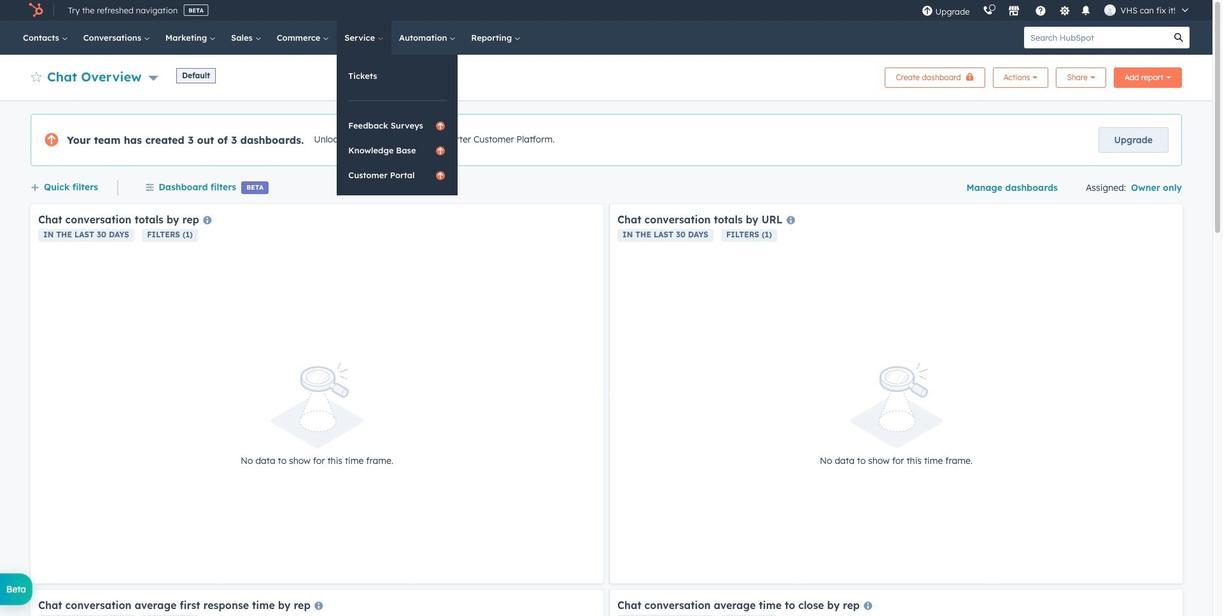 Task type: vqa. For each thing, say whether or not it's contained in the screenshot.
banner
yes



Task type: locate. For each thing, give the bounding box(es) containing it.
chat conversation average first response time by rep element
[[31, 590, 603, 616]]

menu
[[915, 0, 1197, 20]]

banner
[[31, 64, 1182, 88]]



Task type: describe. For each thing, give the bounding box(es) containing it.
service menu
[[337, 55, 458, 195]]

Search HubSpot search field
[[1024, 27, 1168, 48]]

chat conversation totals by url element
[[610, 204, 1183, 584]]

marketplaces image
[[1008, 6, 1019, 17]]

chat conversation average time to close by rep element
[[610, 590, 1183, 616]]

chat conversation totals by rep element
[[31, 204, 603, 584]]

jer mill image
[[1104, 4, 1115, 16]]



